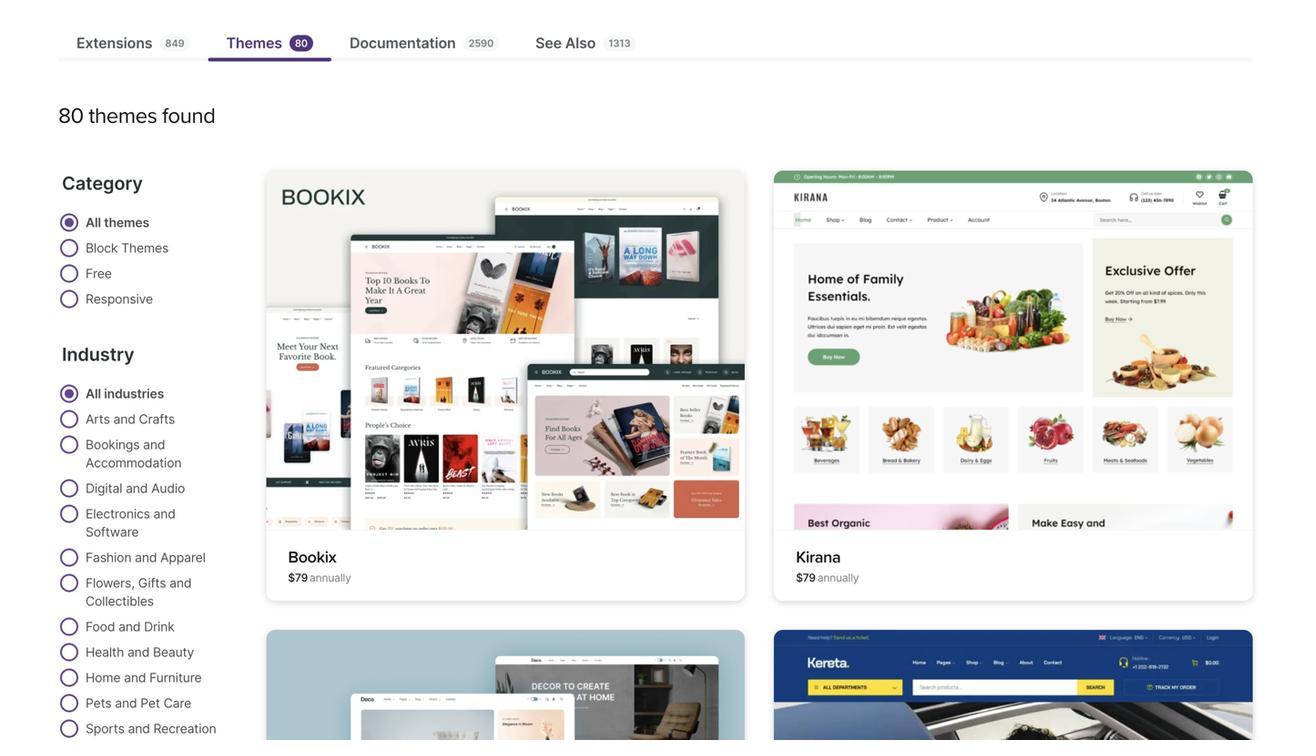 Task type: locate. For each thing, give the bounding box(es) containing it.
bookings and accommodation
[[86, 437, 182, 471]]

and up pets and pet care
[[124, 670, 146, 686]]

free
[[86, 266, 112, 281]]

fashion and apparel
[[86, 550, 206, 566]]

1 vertical spatial themes
[[104, 215, 149, 230]]

849
[[165, 37, 184, 49]]

and for drink
[[118, 619, 141, 635]]

annually inside kirana $79 annually
[[818, 571, 859, 585]]

1 horizontal spatial 80
[[295, 37, 308, 49]]

kirana $79 annually
[[796, 548, 859, 585]]

bookings
[[86, 437, 140, 453]]

1 vertical spatial 80
[[58, 103, 84, 129]]

see also
[[536, 34, 596, 52]]

sports and recreation
[[86, 721, 216, 737]]

arts
[[86, 412, 110, 427]]

80 for 80
[[295, 37, 308, 49]]

0 horizontal spatial $79
[[288, 571, 308, 585]]

care
[[164, 696, 191, 711]]

80
[[295, 37, 308, 49], [58, 103, 84, 129]]

annually for kirana
[[818, 571, 859, 585]]

themes right 849
[[226, 34, 282, 52]]

80 themes found
[[58, 103, 215, 129]]

annually
[[310, 571, 351, 585], [818, 571, 859, 585]]

responsive
[[86, 291, 153, 307]]

and inside electronics and software
[[154, 506, 176, 522]]

and for beauty
[[127, 645, 150, 660]]

1313
[[609, 37, 631, 49]]

annually for bookix
[[310, 571, 351, 585]]

found
[[162, 103, 215, 129]]

and up gifts
[[135, 550, 157, 566]]

all
[[86, 215, 101, 230], [86, 386, 101, 402]]

collectibles
[[86, 594, 154, 609]]

software
[[86, 525, 139, 540]]

and
[[113, 412, 135, 427], [143, 437, 165, 453], [126, 481, 148, 496], [154, 506, 176, 522], [135, 550, 157, 566], [169, 576, 192, 591], [118, 619, 141, 635], [127, 645, 150, 660], [124, 670, 146, 686], [115, 696, 137, 711], [128, 721, 150, 737]]

2590
[[469, 37, 494, 49]]

all up block
[[86, 215, 101, 230]]

themes
[[226, 34, 282, 52], [121, 240, 169, 256]]

and left pet
[[115, 696, 137, 711]]

annually inside bookix $79 annually
[[310, 571, 351, 585]]

health and beauty
[[86, 645, 194, 660]]

fashion
[[86, 550, 131, 566]]

apparel
[[160, 550, 206, 566]]

industry
[[62, 343, 134, 366]]

bookix link
[[288, 548, 336, 567]]

1 all from the top
[[86, 215, 101, 230]]

crafts
[[139, 412, 175, 427]]

kirana
[[796, 548, 841, 567]]

audio
[[151, 481, 185, 496]]

themes down all themes
[[121, 240, 169, 256]]

0 vertical spatial 80
[[295, 37, 308, 49]]

and down all industries on the bottom
[[113, 412, 135, 427]]

all up arts
[[86, 386, 101, 402]]

and for accommodation
[[143, 437, 165, 453]]

home and furniture
[[86, 670, 202, 686]]

sports
[[86, 721, 125, 737]]

2 all from the top
[[86, 386, 101, 402]]

block
[[86, 240, 118, 256]]

and down 'apparel'
[[169, 576, 192, 591]]

themes left found
[[89, 103, 157, 129]]

all for industry
[[86, 386, 101, 402]]

$79 inside kirana $79 annually
[[796, 571, 816, 585]]

health
[[86, 645, 124, 660]]

$79 for bookix
[[288, 571, 308, 585]]

and inside bookings and accommodation
[[143, 437, 165, 453]]

annually down 'bookix'
[[310, 571, 351, 585]]

and for crafts
[[113, 412, 135, 427]]

$79 down kirana
[[796, 571, 816, 585]]

drink
[[144, 619, 175, 635]]

2 $79 from the left
[[796, 571, 816, 585]]

1 vertical spatial all
[[86, 386, 101, 402]]

themes up the block themes
[[104, 215, 149, 230]]

and inside flowers, gifts and collectibles
[[169, 576, 192, 591]]

0 horizontal spatial 80
[[58, 103, 84, 129]]

2 annually from the left
[[818, 571, 859, 585]]

and down accommodation
[[126, 481, 148, 496]]

flowers, gifts and collectibles
[[86, 576, 192, 609]]

pets and pet care
[[86, 696, 191, 711]]

and for apparel
[[135, 550, 157, 566]]

and up home and furniture
[[127, 645, 150, 660]]

$79 inside bookix $79 annually
[[288, 571, 308, 585]]

bookix $79 annually
[[288, 548, 351, 585]]

gifts
[[138, 576, 166, 591]]

annually down kirana link
[[818, 571, 859, 585]]

$79 for kirana
[[796, 571, 816, 585]]

0 horizontal spatial themes
[[121, 240, 169, 256]]

1 horizontal spatial annually
[[818, 571, 859, 585]]

and down the crafts
[[143, 437, 165, 453]]

bookix
[[288, 548, 336, 567]]

0 vertical spatial themes
[[89, 103, 157, 129]]

$79
[[288, 571, 308, 585], [796, 571, 816, 585]]

1 $79 from the left
[[288, 571, 308, 585]]

1 horizontal spatial themes
[[226, 34, 282, 52]]

and down the audio
[[154, 506, 176, 522]]

digital and audio
[[86, 481, 185, 496]]

and down collectibles
[[118, 619, 141, 635]]

furniture
[[149, 670, 202, 686]]

$79 down 'bookix'
[[288, 571, 308, 585]]

1 horizontal spatial $79
[[796, 571, 816, 585]]

0 horizontal spatial annually
[[310, 571, 351, 585]]

0 vertical spatial all
[[86, 215, 101, 230]]

1 annually from the left
[[310, 571, 351, 585]]

themes
[[89, 103, 157, 129], [104, 215, 149, 230]]

and down pets and pet care
[[128, 721, 150, 737]]



Task type: vqa. For each thing, say whether or not it's contained in the screenshot.


Task type: describe. For each thing, give the bounding box(es) containing it.
themes for all
[[104, 215, 149, 230]]

themes for 80
[[89, 103, 157, 129]]

kirana link
[[796, 548, 841, 567]]

pet
[[141, 696, 160, 711]]

and for audio
[[126, 481, 148, 496]]

industries
[[104, 386, 164, 402]]

food and drink
[[86, 619, 175, 635]]

also
[[565, 34, 596, 52]]

80 for 80 themes found
[[58, 103, 84, 129]]

food
[[86, 619, 115, 635]]

0 vertical spatial themes
[[226, 34, 282, 52]]

extensions
[[77, 34, 152, 52]]

flowers,
[[86, 576, 135, 591]]

1 vertical spatial themes
[[121, 240, 169, 256]]

category
[[62, 172, 143, 194]]

electronics and software
[[86, 506, 176, 540]]

pets
[[86, 696, 112, 711]]

accommodation
[[86, 455, 182, 471]]

digital
[[86, 481, 122, 496]]

beauty
[[153, 645, 194, 660]]

and for recreation
[[128, 721, 150, 737]]

block themes
[[86, 240, 169, 256]]

all themes
[[86, 215, 149, 230]]

electronics
[[86, 506, 150, 522]]

documentation
[[350, 34, 456, 52]]

home
[[86, 670, 121, 686]]

recreation
[[153, 721, 216, 737]]

see
[[536, 34, 562, 52]]

and for pet
[[115, 696, 137, 711]]

arts and crafts
[[86, 412, 175, 427]]

and for software
[[154, 506, 176, 522]]

all for category
[[86, 215, 101, 230]]

and for furniture
[[124, 670, 146, 686]]

all industries
[[86, 386, 164, 402]]



